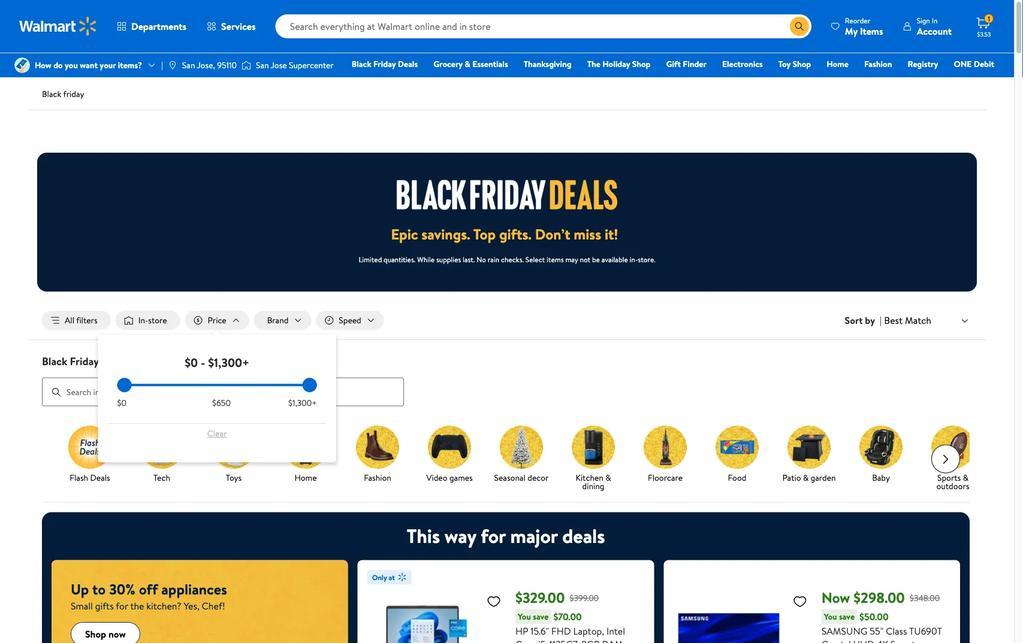Task type: locate. For each thing, give the bounding box(es) containing it.
san left jose
[[256, 59, 269, 71]]

services
[[221, 20, 256, 33]]

match
[[905, 314, 931, 327]]

0 vertical spatial fashion link
[[859, 58, 897, 70]]

& right grocery
[[465, 58, 470, 70]]

shop floorcare image
[[644, 426, 687, 469]]

grocery
[[433, 58, 463, 70]]

crystal
[[822, 638, 851, 644]]

walmart+
[[959, 75, 994, 87]]

1 horizontal spatial home
[[827, 58, 849, 70]]

1 vertical spatial for
[[116, 600, 128, 613]]

$3.53
[[977, 30, 991, 38]]

how do you want your items?
[[35, 59, 142, 71]]

save up the samsung
[[839, 611, 855, 623]]

$1,300+
[[208, 354, 249, 371], [288, 397, 317, 409]]

now
[[822, 588, 850, 608]]

the holiday shop
[[587, 58, 651, 70]]

san for san jose supercenter
[[256, 59, 269, 71]]

yes,
[[184, 600, 199, 613]]

you inside you save $70.00 hp 15.6" fhd laptop, intel core i5-1135g7, 8gb ram
[[518, 611, 531, 623]]

0 horizontal spatial fashion
[[364, 472, 391, 484]]

1 horizontal spatial black friday deals
[[352, 58, 418, 70]]

fashion down items
[[864, 58, 892, 70]]

class
[[886, 625, 907, 638]]

last.
[[463, 254, 475, 264]]

in-store
[[138, 315, 167, 326]]

$298.00
[[854, 588, 905, 608]]

video
[[426, 472, 447, 484]]

video games
[[426, 472, 473, 484]]

0 vertical spatial for
[[481, 523, 506, 550]]

fashion link
[[859, 58, 897, 70], [346, 426, 409, 485]]

deals left grocery
[[398, 58, 418, 70]]

1 horizontal spatial shop
[[632, 58, 651, 70]]

1 horizontal spatial |
[[880, 314, 882, 327]]

2 san from the left
[[256, 59, 269, 71]]

| right items?
[[161, 59, 163, 71]]

fashion
[[864, 58, 892, 70], [364, 472, 391, 484]]

 image for san jose supercenter
[[242, 59, 251, 71]]

quantities.
[[384, 254, 415, 264]]

1 vertical spatial fashion
[[364, 472, 391, 484]]

0 horizontal spatial save
[[533, 611, 549, 623]]

2 horizontal spatial shop
[[793, 58, 811, 70]]

search icon image
[[795, 22, 804, 31]]

home down my
[[827, 58, 849, 70]]

& right the patio
[[803, 472, 809, 484]]

deals right flash
[[90, 472, 110, 484]]

1 horizontal spatial home link
[[821, 58, 854, 70]]

0 vertical spatial fashion
[[864, 58, 892, 70]]

deals
[[398, 58, 418, 70], [101, 354, 127, 369], [90, 472, 110, 484]]

1 horizontal spatial friday
[[373, 58, 396, 70]]

save up 15.6" on the bottom right of page
[[533, 611, 549, 623]]

appliances
[[161, 580, 227, 600]]

0 horizontal spatial black friday deals
[[42, 354, 127, 369]]

shop baby image
[[859, 426, 903, 469]]

floorcare link
[[634, 426, 696, 485]]

jose,
[[197, 59, 215, 71]]

$0 for $0 - $1,300+
[[185, 354, 198, 371]]

epic
[[391, 224, 418, 244]]

shop now
[[85, 628, 126, 641]]

search image
[[52, 388, 61, 397]]

& right sports
[[963, 472, 969, 484]]

san left the jose, on the top of the page
[[182, 59, 195, 71]]

major
[[510, 523, 558, 550]]

seasonal
[[494, 472, 526, 484]]

you down now
[[824, 611, 837, 623]]

tech
[[153, 472, 170, 484]]

shop right toy
[[793, 58, 811, 70]]

2 save from the left
[[839, 611, 855, 623]]

san jose, 95110
[[182, 59, 237, 71]]

electronics
[[722, 58, 763, 70]]

0 horizontal spatial san
[[182, 59, 195, 71]]

1 horizontal spatial $0
[[185, 354, 198, 371]]

jose
[[271, 59, 287, 71]]

shop tech image
[[140, 426, 183, 469]]

& for outdoors
[[963, 472, 969, 484]]

0 vertical spatial $1,300+
[[208, 354, 249, 371]]

black friday
[[42, 88, 84, 100]]

fashion down shop fashion image
[[364, 472, 391, 484]]

games
[[449, 472, 473, 484]]

1 horizontal spatial for
[[481, 523, 506, 550]]

55"
[[870, 625, 884, 638]]

home down the shop home image
[[295, 472, 317, 484]]

| right by
[[880, 314, 882, 327]]

0 horizontal spatial $1,300+
[[208, 354, 249, 371]]

at
[[389, 573, 395, 583]]

registry
[[908, 58, 938, 70]]

shop sports & outdoors image
[[931, 426, 975, 469]]

0 horizontal spatial you
[[518, 611, 531, 623]]

shop now button
[[71, 623, 140, 644]]

only
[[372, 573, 387, 583]]

sports
[[937, 472, 961, 484]]

8gb
[[581, 638, 600, 644]]

the
[[587, 58, 600, 70]]

thanksgiving link
[[518, 58, 577, 70]]

2 vertical spatial deals
[[90, 472, 110, 484]]

2 vertical spatial black
[[42, 354, 67, 369]]

black inside search box
[[42, 354, 67, 369]]

for right way
[[481, 523, 506, 550]]

0 vertical spatial $0
[[185, 354, 198, 371]]

1 you from the left
[[518, 611, 531, 623]]

gift finder link
[[661, 58, 712, 70]]

1 vertical spatial deals
[[101, 354, 127, 369]]

1 vertical spatial black
[[42, 88, 61, 100]]

you for $329.00
[[518, 611, 531, 623]]

1 vertical spatial |
[[880, 314, 882, 327]]

in-
[[630, 254, 638, 264]]

1 horizontal spatial san
[[256, 59, 269, 71]]

shop right holiday
[[632, 58, 651, 70]]

1 san from the left
[[182, 59, 195, 71]]

the
[[130, 600, 144, 613]]

1 vertical spatial black friday deals
[[42, 354, 127, 369]]

2 you from the left
[[824, 611, 837, 623]]

floorcare
[[648, 472, 683, 484]]

you inside you save $50.00 samsung 55" class tu690t crystal uhd 4k smar
[[824, 611, 837, 623]]

Walmart Site-Wide search field
[[275, 14, 811, 38]]

1 vertical spatial home
[[295, 472, 317, 484]]

black up search icon
[[42, 354, 67, 369]]

price button
[[185, 311, 249, 330]]

& right dining
[[605, 472, 611, 484]]

sort and filter section element
[[28, 301, 987, 340]]

you up hp
[[518, 611, 531, 623]]

shop toys image
[[212, 426, 255, 469]]

save inside you save $70.00 hp 15.6" fhd laptop, intel core i5-1135g7, 8gb ram
[[533, 611, 549, 623]]

 image for san jose, 95110
[[168, 61, 177, 70]]

select
[[526, 254, 545, 264]]

rain
[[488, 254, 499, 264]]

home link
[[821, 58, 854, 70], [275, 426, 337, 485]]

shop left now
[[85, 628, 106, 641]]

1 vertical spatial friday
[[70, 354, 99, 369]]

store
[[148, 315, 167, 326]]

0 horizontal spatial |
[[161, 59, 163, 71]]

& inside "kitchen & dining"
[[605, 472, 611, 484]]

san jose supercenter
[[256, 59, 334, 71]]

samsung
[[822, 625, 867, 638]]

baby link
[[850, 426, 912, 485]]

black
[[352, 58, 371, 70], [42, 88, 61, 100], [42, 354, 67, 369]]

$329.00
[[515, 588, 565, 608]]

1 horizontal spatial fashion
[[864, 58, 892, 70]]

1 vertical spatial home link
[[275, 426, 337, 485]]

1 horizontal spatial you
[[824, 611, 837, 623]]

garden
[[811, 472, 836, 484]]

1 horizontal spatial save
[[839, 611, 855, 623]]

1 horizontal spatial $1,300+
[[288, 397, 317, 409]]

& for dining
[[605, 472, 611, 484]]

$0 range field
[[117, 384, 317, 387]]

deals down in-store button
[[101, 354, 127, 369]]

1 horizontal spatial  image
[[242, 59, 251, 71]]

clear
[[207, 428, 227, 440]]

0 horizontal spatial fashion link
[[346, 426, 409, 485]]

& for essentials
[[465, 58, 470, 70]]

for inside up to 30% off appliances small gifts for the kitchen? yes, chef!
[[116, 600, 128, 613]]

chef!
[[202, 600, 225, 613]]

services button
[[197, 12, 266, 41]]

deals inside search box
[[101, 354, 127, 369]]

tech link
[[131, 426, 193, 485]]

while
[[417, 254, 435, 264]]

 image
[[14, 58, 30, 73]]

brand
[[267, 315, 289, 326]]

shop inside the holiday shop link
[[632, 58, 651, 70]]

1 vertical spatial $1,300+
[[288, 397, 317, 409]]

$70.00
[[553, 611, 582, 624]]

1 save from the left
[[533, 611, 549, 623]]

 image
[[242, 59, 251, 71], [168, 61, 177, 70]]

&
[[465, 58, 470, 70], [605, 472, 611, 484], [803, 472, 809, 484], [963, 472, 969, 484]]

friday
[[373, 58, 396, 70], [70, 354, 99, 369]]

black right supercenter
[[352, 58, 371, 70]]

0 horizontal spatial home
[[295, 472, 317, 484]]

all filters
[[65, 315, 98, 326]]

0 vertical spatial deals
[[398, 58, 418, 70]]

save inside you save $50.00 samsung 55" class tu690t crystal uhd 4k smar
[[839, 611, 855, 623]]

it!
[[605, 224, 618, 244]]

items?
[[118, 59, 142, 71]]

limited
[[359, 254, 382, 264]]

1 vertical spatial $0
[[117, 397, 126, 409]]

& inside the sports & outdoors
[[963, 472, 969, 484]]

0 vertical spatial home
[[827, 58, 849, 70]]

black left "friday"
[[42, 88, 61, 100]]

for left the
[[116, 600, 128, 613]]

black friday deals
[[352, 58, 418, 70], [42, 354, 127, 369]]

0 vertical spatial black friday deals
[[352, 58, 418, 70]]

sign in to add to favorites list, hp 15.6" fhd laptop, intel core i5-1135g7, 8gb ram, 256gb ssd, silver, windows 11 home, 15-dy2795wm image
[[487, 594, 501, 609]]

0 horizontal spatial friday
[[70, 354, 99, 369]]

shop food image
[[716, 426, 759, 469]]

$0
[[185, 354, 198, 371], [117, 397, 126, 409]]

1 vertical spatial fashion link
[[346, 426, 409, 485]]

walmart image
[[19, 17, 97, 36]]

-
[[201, 354, 205, 371]]

$1,300+ up the shop home image
[[288, 397, 317, 409]]

shop patio & garden image
[[788, 426, 831, 469]]

$1,300+ up $0 range field
[[208, 354, 249, 371]]

0 horizontal spatial shop
[[85, 628, 106, 641]]

toys
[[226, 472, 242, 484]]

your
[[100, 59, 116, 71]]

now $298.00 $348.00
[[822, 588, 940, 608]]

0 horizontal spatial $0
[[117, 397, 126, 409]]

save for $329.00
[[533, 611, 549, 623]]

friday inside search box
[[70, 354, 99, 369]]

home
[[827, 58, 849, 70], [295, 472, 317, 484]]

thanksgiving
[[524, 58, 572, 70]]

sign
[[917, 15, 930, 25]]

be
[[592, 254, 600, 264]]

patio
[[782, 472, 801, 484]]

hp
[[515, 625, 528, 638]]

gifts.
[[499, 224, 532, 244]]

 image left the jose, on the top of the page
[[168, 61, 177, 70]]

 image right 95110 at the top of the page
[[242, 59, 251, 71]]

0 horizontal spatial  image
[[168, 61, 177, 70]]

0 horizontal spatial for
[[116, 600, 128, 613]]



Task type: vqa. For each thing, say whether or not it's contained in the screenshot.
Sort And Filter Section element
yes



Task type: describe. For each thing, give the bounding box(es) containing it.
departments
[[131, 20, 186, 33]]

$0 for $0
[[117, 397, 126, 409]]

black friday deals inside search box
[[42, 354, 127, 369]]

all
[[65, 315, 74, 326]]

store.
[[638, 254, 655, 264]]

patio & garden
[[782, 472, 836, 484]]

laptop,
[[573, 625, 604, 638]]

brand button
[[254, 311, 311, 330]]

shop kitchen & dining image
[[572, 426, 615, 469]]

shop seasonal image
[[500, 426, 543, 469]]

deals
[[562, 523, 605, 550]]

30%
[[109, 580, 135, 600]]

small
[[71, 600, 93, 613]]

0 vertical spatial |
[[161, 59, 163, 71]]

savings.
[[422, 224, 470, 244]]

0 vertical spatial black
[[352, 58, 371, 70]]

to
[[92, 580, 106, 600]]

by
[[865, 314, 875, 327]]

speed button
[[316, 311, 384, 330]]

next slide for chipmodulewithimages list image
[[931, 445, 960, 474]]

toys link
[[203, 426, 265, 485]]

shop home image
[[284, 426, 327, 469]]

flash deals image
[[68, 426, 111, 469]]

$0 - $1,300+
[[185, 354, 249, 371]]

$50.00
[[860, 611, 889, 624]]

flash deals
[[70, 472, 110, 484]]

gifts
[[95, 600, 114, 613]]

1 horizontal spatial fashion link
[[859, 58, 897, 70]]

decor
[[528, 472, 549, 484]]

clear button
[[117, 424, 317, 444]]

sports & outdoors link
[[922, 426, 984, 493]]

do
[[53, 59, 63, 71]]

san for san jose, 95110
[[182, 59, 195, 71]]

sign in account
[[917, 15, 952, 37]]

Search in deals search field
[[42, 378, 404, 407]]

want
[[80, 59, 98, 71]]

reorder
[[845, 15, 870, 25]]

dining
[[582, 480, 604, 492]]

$329.00 group
[[367, 570, 645, 644]]

sports & outdoors
[[937, 472, 969, 492]]

patio & garden link
[[778, 426, 840, 485]]

one debit walmart+
[[954, 58, 994, 87]]

shop fashion image
[[356, 426, 399, 469]]

available
[[602, 254, 628, 264]]

outdoors
[[937, 480, 969, 492]]

grocery & essentials
[[433, 58, 508, 70]]

sign in to add to favorites list, samsung 55" class tu690t crystal uhd 4k smart television - un55tu690tfxza (new) image
[[793, 594, 807, 609]]

you save $70.00 hp 15.6" fhd laptop, intel core i5-1135g7, 8gb ram
[[515, 611, 641, 644]]

fhd
[[551, 625, 571, 638]]

reorder my items
[[845, 15, 883, 37]]

debit
[[974, 58, 994, 70]]

toy shop link
[[773, 58, 816, 70]]

kitchen
[[576, 472, 603, 484]]

items
[[547, 254, 564, 264]]

Black Friday Deals search field
[[28, 354, 987, 407]]

& for garden
[[803, 472, 809, 484]]

black friday deals link
[[346, 58, 423, 70]]

finder
[[683, 58, 707, 70]]

no
[[477, 254, 486, 264]]

epic savings. top gifts. don't miss it!
[[391, 224, 618, 244]]

$1300 range field
[[117, 384, 317, 387]]

| inside sort and filter section element
[[880, 314, 882, 327]]

0 vertical spatial friday
[[373, 58, 396, 70]]

best match
[[884, 314, 931, 327]]

now
[[108, 628, 126, 641]]

uhd
[[853, 638, 874, 644]]

limited quantities. while supplies last. no rain checks. select items may not be available in-store.
[[359, 254, 655, 264]]

up to 30% off appliances small gifts for the kitchen? yes, chef!
[[71, 580, 227, 613]]

gift finder
[[666, 58, 707, 70]]

seasonal decor link
[[490, 426, 553, 485]]

supplies
[[436, 254, 461, 264]]

sort
[[845, 314, 863, 327]]

in
[[932, 15, 938, 25]]

0 vertical spatial home link
[[821, 58, 854, 70]]

gift
[[666, 58, 681, 70]]

i5-
[[538, 638, 549, 644]]

account
[[917, 24, 952, 37]]

departments button
[[107, 12, 197, 41]]

how
[[35, 59, 51, 71]]

save for now
[[839, 611, 855, 623]]

one debit link
[[948, 58, 1000, 70]]

toy
[[778, 58, 791, 70]]

in-
[[138, 315, 148, 326]]

shop inside 'toy shop' "link"
[[793, 58, 811, 70]]

tu690t
[[909, 625, 942, 638]]

supercenter
[[289, 59, 334, 71]]

my
[[845, 24, 858, 37]]

way
[[445, 523, 476, 550]]

you for now $298.00
[[824, 611, 837, 623]]

$650
[[212, 397, 231, 409]]

items
[[860, 24, 883, 37]]

Search search field
[[275, 14, 811, 38]]

walmart+ link
[[953, 74, 1000, 87]]

walmart black friday deals for days image
[[397, 180, 617, 210]]

0 horizontal spatial home link
[[275, 426, 337, 485]]

friday
[[63, 88, 84, 100]]

$399.00
[[570, 593, 599, 604]]

shop inside shop now button
[[85, 628, 106, 641]]

sort by |
[[845, 314, 882, 327]]

grocery & essentials link
[[428, 58, 513, 70]]

food link
[[706, 426, 768, 485]]

shop video games image
[[428, 426, 471, 469]]

electronics link
[[717, 58, 768, 70]]

all filters button
[[42, 311, 111, 330]]



